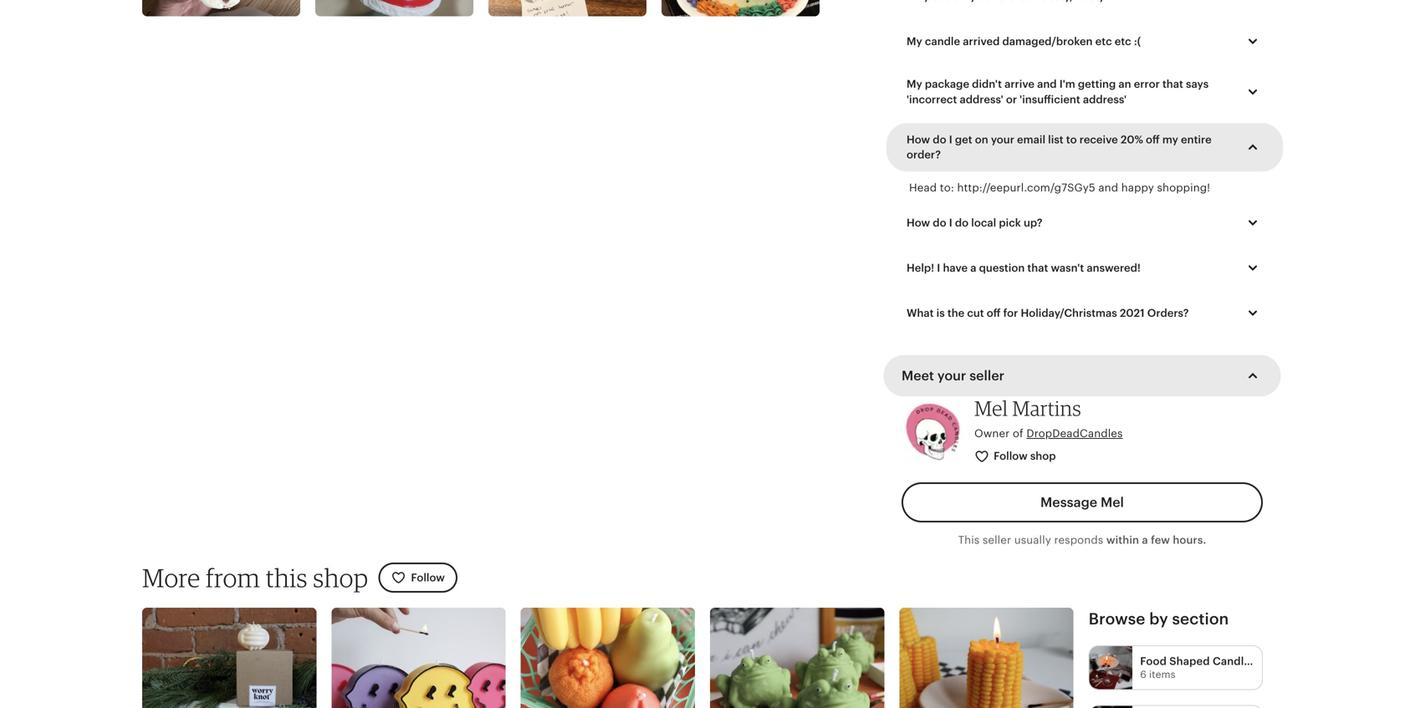 Task type: locate. For each thing, give the bounding box(es) containing it.
message mel button
[[902, 483, 1263, 523]]

1 vertical spatial that
[[1028, 262, 1049, 274]]

your
[[991, 133, 1015, 146], [938, 369, 967, 384]]

0 vertical spatial off
[[1146, 133, 1160, 146]]

that left wasn't
[[1028, 262, 1049, 274]]

seller
[[970, 369, 1005, 384], [983, 534, 1012, 547]]

shopping!
[[1157, 181, 1211, 194]]

0 vertical spatial follow
[[994, 450, 1028, 463]]

section
[[1173, 610, 1229, 628]]

help! i have a question that wasn't answered!
[[907, 262, 1141, 274]]

how up order?
[[907, 133, 930, 146]]

shop down 'mel martins owner of dropdeadcandles'
[[1031, 450, 1056, 463]]

follow
[[994, 450, 1028, 463], [411, 572, 445, 584]]

0 vertical spatial mel
[[975, 396, 1008, 421]]

entire
[[1181, 133, 1212, 146]]

dropdeadcandles
[[1027, 427, 1123, 440]]

1 vertical spatial my
[[907, 78, 923, 90]]

1 horizontal spatial a
[[1142, 534, 1149, 547]]

wasn't
[[1051, 262, 1084, 274]]

mel inside 'mel martins owner of dropdeadcandles'
[[975, 396, 1008, 421]]

i left have
[[937, 262, 941, 274]]

2 vertical spatial i
[[937, 262, 941, 274]]

follow shop
[[994, 450, 1056, 463]]

i left local
[[949, 217, 953, 229]]

1 horizontal spatial shop
[[1031, 450, 1056, 463]]

0 horizontal spatial that
[[1028, 262, 1049, 274]]

shaped
[[1170, 655, 1210, 668]]

0 horizontal spatial mel
[[975, 396, 1008, 421]]

have
[[943, 262, 968, 274]]

1 how from the top
[[907, 133, 930, 146]]

etc
[[1096, 35, 1112, 48], [1115, 35, 1132, 48]]

1 etc from the left
[[1096, 35, 1112, 48]]

1 horizontal spatial address'
[[1083, 93, 1127, 106]]

1 vertical spatial how
[[907, 217, 930, 229]]

2 my from the top
[[907, 78, 923, 90]]

1 horizontal spatial your
[[991, 133, 1015, 146]]

responds
[[1055, 534, 1104, 547]]

0 horizontal spatial address'
[[960, 93, 1004, 106]]

do left local
[[955, 217, 969, 229]]

my inside "my package didn't arrive and i'm getting an error that says 'incorrect address' or 'insufficient  address'"
[[907, 78, 923, 90]]

address' down didn't
[[960, 93, 1004, 106]]

0 vertical spatial i
[[949, 133, 953, 146]]

to
[[1066, 133, 1077, 146]]

shop
[[1031, 450, 1056, 463], [313, 563, 368, 594]]

1 horizontal spatial that
[[1163, 78, 1184, 90]]

how down head
[[907, 217, 930, 229]]

0 vertical spatial your
[[991, 133, 1015, 146]]

follow down of
[[994, 450, 1028, 463]]

1 vertical spatial a
[[1142, 534, 1149, 547]]

that left says
[[1163, 78, 1184, 90]]

1 vertical spatial shop
[[313, 563, 368, 594]]

more from this shop
[[142, 563, 368, 594]]

my left candle
[[907, 35, 923, 48]]

0 horizontal spatial and
[[1037, 78, 1057, 90]]

for
[[1004, 307, 1018, 320]]

1 vertical spatial seller
[[983, 534, 1012, 547]]

follow inside button
[[994, 450, 1028, 463]]

orders?
[[1148, 307, 1189, 320]]

mel inside the message mel button
[[1101, 495, 1124, 510]]

email
[[1017, 133, 1046, 146]]

order?
[[907, 149, 941, 161]]

shop right this
[[313, 563, 368, 594]]

by
[[1150, 610, 1169, 628]]

cut
[[967, 307, 984, 320]]

candle
[[925, 35, 961, 48]]

how for how do i get on your email list to receive 20% off my entire order?
[[907, 133, 930, 146]]

1 vertical spatial and
[[1099, 181, 1119, 194]]

your right meet
[[938, 369, 967, 384]]

address'
[[960, 93, 1004, 106], [1083, 93, 1127, 106]]

address' down getting
[[1083, 93, 1127, 106]]

and inside "my package didn't arrive and i'm getting an error that says 'incorrect address' or 'insufficient  address'"
[[1037, 78, 1057, 90]]

0 vertical spatial a
[[971, 262, 977, 274]]

a right have
[[971, 262, 977, 274]]

error
[[1134, 78, 1160, 90]]

off
[[1146, 133, 1160, 146], [987, 307, 1001, 320]]

my
[[907, 35, 923, 48], [907, 78, 923, 90]]

0 vertical spatial that
[[1163, 78, 1184, 90]]

off inside how do i get on your email list to receive 20% off my entire order?
[[1146, 133, 1160, 146]]

your right on
[[991, 133, 1015, 146]]

1 vertical spatial mel
[[1101, 495, 1124, 510]]

how do i do local pick up? button
[[894, 205, 1276, 241]]

didn't
[[972, 78, 1002, 90]]

answered!
[[1087, 262, 1141, 274]]

off left for
[[987, 307, 1001, 320]]

see more listings in the halloween candles section image
[[1090, 706, 1133, 709]]

do down to:
[[933, 217, 947, 229]]

0 vertical spatial my
[[907, 35, 923, 48]]

receive
[[1080, 133, 1118, 146]]

package
[[925, 78, 970, 90]]

list
[[1048, 133, 1064, 146]]

scented fruit candles / basket of fruit shaped candles: banana orange pear peach image
[[521, 608, 695, 709]]

0 vertical spatial shop
[[1031, 450, 1056, 463]]

i left get
[[949, 133, 953, 146]]

do
[[933, 133, 947, 146], [933, 217, 947, 229], [955, 217, 969, 229]]

browse by section
[[1089, 610, 1229, 628]]

says
[[1186, 78, 1209, 90]]

see more listings in the food shaped candles section image
[[1090, 647, 1133, 690]]

1 vertical spatial off
[[987, 307, 1001, 320]]

1 horizontal spatial off
[[1146, 133, 1160, 146]]

head to: http://eepurl.com/g7sgy5 and happy shopping!
[[909, 181, 1211, 194]]

what is the cut off for holiday/christmas 2021 orders? button
[[894, 296, 1276, 331]]

and left happy
[[1099, 181, 1119, 194]]

0 horizontal spatial off
[[987, 307, 1001, 320]]

what
[[907, 307, 934, 320]]

1 my from the top
[[907, 35, 923, 48]]

0 horizontal spatial your
[[938, 369, 967, 384]]

worry knot candle / meditation candle / worry anxiety candle image
[[142, 608, 317, 709]]

frog candle / two small green frog toad shaped candles for frog lovers gift image
[[710, 608, 885, 709]]

the
[[948, 307, 965, 320]]

how
[[907, 133, 930, 146], [907, 217, 930, 229]]

2021
[[1120, 307, 1145, 320]]

arrive
[[1005, 78, 1035, 90]]

6
[[1140, 669, 1147, 681]]

1 horizontal spatial mel
[[1101, 495, 1124, 510]]

2 etc from the left
[[1115, 35, 1132, 48]]

seller up owner
[[970, 369, 1005, 384]]

1 horizontal spatial follow
[[994, 450, 1028, 463]]

0 vertical spatial and
[[1037, 78, 1057, 90]]

mel up owner
[[975, 396, 1008, 421]]

mel up the within
[[1101, 495, 1124, 510]]

your inside how do i get on your email list to receive 20% off my entire order?
[[991, 133, 1015, 146]]

1 vertical spatial i
[[949, 217, 953, 229]]

a left few
[[1142, 534, 1149, 547]]

seller inside dropdown button
[[970, 369, 1005, 384]]

0 horizontal spatial etc
[[1096, 35, 1112, 48]]

message mel
[[1041, 495, 1124, 510]]

happy
[[1122, 181, 1155, 194]]

that
[[1163, 78, 1184, 90], [1028, 262, 1049, 274]]

this seller usually responds within a few hours.
[[958, 534, 1207, 547]]

do up order?
[[933, 133, 947, 146]]

mel martins image
[[902, 401, 965, 464]]

mel
[[975, 396, 1008, 421], [1101, 495, 1124, 510]]

items
[[1149, 669, 1176, 681]]

off left my
[[1146, 133, 1160, 146]]

seller right 'this'
[[983, 534, 1012, 547]]

2 address' from the left
[[1083, 93, 1127, 106]]

head
[[909, 181, 937, 194]]

0 horizontal spatial follow
[[411, 572, 445, 584]]

1 horizontal spatial etc
[[1115, 35, 1132, 48]]

that inside help! i have a question that wasn't answered! dropdown button
[[1028, 262, 1049, 274]]

meet
[[902, 369, 934, 384]]

do inside how do i get on your email list to receive 20% off my entire order?
[[933, 133, 947, 146]]

i inside how do i get on your email list to receive 20% off my entire order?
[[949, 133, 953, 146]]

2 how from the top
[[907, 217, 930, 229]]

how inside how do i get on your email list to receive 20% off my entire order?
[[907, 133, 930, 146]]

i inside how do i do local pick up? dropdown button
[[949, 217, 953, 229]]

holiday/christmas
[[1021, 307, 1118, 320]]

follow inside "button"
[[411, 572, 445, 584]]

follow up smiley face candle / soy happy face candle decor / unique trendy cute aesthetic candle "image"
[[411, 572, 445, 584]]

0 vertical spatial seller
[[970, 369, 1005, 384]]

1 horizontal spatial and
[[1099, 181, 1119, 194]]

and up the 'insufficient
[[1037, 78, 1057, 90]]

i for do
[[949, 217, 953, 229]]

a
[[971, 262, 977, 274], [1142, 534, 1149, 547]]

http://eepurl.com/g7sgy5
[[957, 181, 1096, 194]]

0 vertical spatial how
[[907, 133, 930, 146]]

0 horizontal spatial a
[[971, 262, 977, 274]]

my package didn't arrive and i'm getting an error that says 'incorrect address' or 'insufficient  address' button
[[894, 69, 1276, 115]]

my up 'incorrect
[[907, 78, 923, 90]]

1 vertical spatial follow
[[411, 572, 445, 584]]



Task type: vqa. For each thing, say whether or not it's contained in the screenshot.
that in the My package didn't arrive and I'm getting an error that says 'incorrect address' or 'insufficient  address'
yes



Task type: describe. For each thing, give the bounding box(es) containing it.
damaged/broken
[[1003, 35, 1093, 48]]

do for do
[[933, 217, 947, 229]]

food
[[1140, 655, 1167, 668]]

smiley face candle / soy happy face candle decor / unique trendy cute aesthetic candle image
[[332, 608, 506, 709]]

get
[[955, 133, 973, 146]]

i'm
[[1060, 78, 1076, 90]]

1 address' from the left
[[960, 93, 1004, 106]]

my candle arrived damaged/broken etc etc :(
[[907, 35, 1141, 48]]

how do i do local pick up?
[[907, 217, 1043, 229]]

question
[[979, 262, 1025, 274]]

dropdeadcandles link
[[1027, 427, 1123, 440]]

how do i get on your email list to receive 20% off my entire order?
[[907, 133, 1212, 161]]

message
[[1041, 495, 1098, 510]]

pick
[[999, 217, 1021, 229]]

my for my candle arrived damaged/broken etc etc :(
[[907, 35, 923, 48]]

how do i get on your email list to receive 20% off my entire order? button
[[894, 125, 1276, 170]]

meet your seller
[[902, 369, 1005, 384]]

getting
[[1078, 78, 1116, 90]]

20%
[[1121, 133, 1144, 146]]

few
[[1151, 534, 1170, 547]]

shop inside button
[[1031, 450, 1056, 463]]

that inside "my package didn't arrive and i'm getting an error that says 'incorrect address' or 'insufficient  address'"
[[1163, 78, 1184, 90]]

more
[[142, 563, 200, 594]]

help!
[[907, 262, 935, 274]]

hours.
[[1173, 534, 1207, 547]]

is
[[937, 307, 945, 320]]

i inside help! i have a question that wasn't answered! dropdown button
[[937, 262, 941, 274]]

help! i have a question that wasn't answered! button
[[894, 251, 1276, 286]]

'insufficient
[[1020, 93, 1081, 106]]

my candle arrived damaged/broken etc etc :( button
[[894, 24, 1276, 59]]

follow for follow shop
[[994, 450, 1028, 463]]

:(
[[1134, 35, 1141, 48]]

owner
[[975, 427, 1010, 440]]

follow for follow
[[411, 572, 445, 584]]

my package didn't arrive and i'm getting an error that says 'incorrect address' or 'insufficient  address'
[[907, 78, 1209, 106]]

to:
[[940, 181, 955, 194]]

up?
[[1024, 217, 1043, 229]]

within
[[1107, 534, 1140, 547]]

mel martins owner of dropdeadcandles
[[975, 396, 1123, 440]]

corn candle / funny corn on the cob candles image
[[900, 608, 1074, 709]]

or
[[1006, 93, 1017, 106]]

follow shop button
[[962, 441, 1070, 472]]

an
[[1119, 78, 1132, 90]]

usually
[[1015, 534, 1052, 547]]

browse
[[1089, 610, 1146, 628]]

'incorrect
[[907, 93, 957, 106]]

this
[[958, 534, 980, 547]]

my for my package didn't arrive and i'm getting an error that says 'incorrect address' or 'insufficient  address'
[[907, 78, 923, 90]]

arrived
[[963, 35, 1000, 48]]

of
[[1013, 427, 1024, 440]]

my
[[1163, 133, 1179, 146]]

follow button
[[378, 563, 458, 593]]

on
[[975, 133, 989, 146]]

do for get
[[933, 133, 947, 146]]

how for how do i do local pick up?
[[907, 217, 930, 229]]

i for get
[[949, 133, 953, 146]]

what is the cut off for holiday/christmas 2021 orders?
[[907, 307, 1189, 320]]

a inside dropdown button
[[971, 262, 977, 274]]

this
[[266, 563, 308, 594]]

from
[[206, 563, 260, 594]]

local
[[972, 217, 997, 229]]

meet your seller button
[[887, 356, 1278, 396]]

candles
[[1213, 655, 1256, 668]]

0 horizontal spatial shop
[[313, 563, 368, 594]]

food shaped candles 6 items
[[1140, 655, 1256, 681]]

1 vertical spatial your
[[938, 369, 967, 384]]

martins
[[1013, 396, 1082, 421]]



